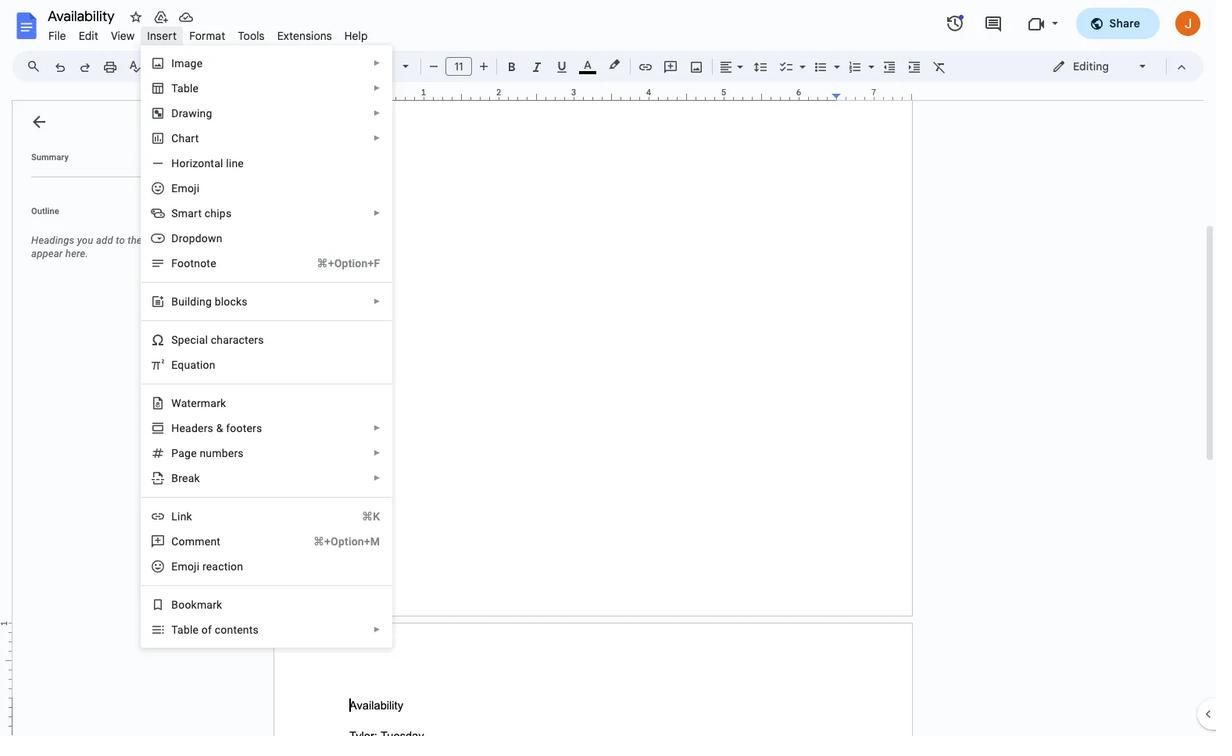 Task type: locate. For each thing, give the bounding box(es) containing it.
bulleted list menu image
[[830, 56, 840, 62]]

1 emoji from the top
[[171, 182, 200, 195]]

emoji up smart
[[171, 182, 200, 195]]

⌘k element
[[343, 509, 380, 525]]

c
[[190, 334, 196, 346]]

n
[[194, 257, 200, 270]]

6 ► from the top
[[373, 297, 381, 306]]

b up table
[[171, 599, 178, 611]]

add
[[96, 235, 113, 246]]

help
[[345, 29, 368, 43]]

2 b from the top
[[171, 599, 178, 611]]

2 ► from the top
[[373, 84, 381, 92]]

pa
[[171, 447, 185, 460]]

emoji reaction
[[171, 561, 243, 573]]

0 vertical spatial b
[[171, 296, 178, 308]]

editing
[[1073, 59, 1109, 73]]

footers
[[226, 422, 262, 435]]

menu bar banner
[[0, 0, 1216, 736]]

smart chips
[[171, 207, 232, 220]]

eaders
[[179, 422, 213, 435]]

e
[[191, 447, 197, 460]]

Font size field
[[446, 57, 478, 77]]

1 b from the top
[[171, 296, 178, 308]]

ment
[[195, 536, 221, 548]]

b ookmark
[[171, 599, 222, 611]]

emoji reaction 5 element
[[171, 561, 248, 573]]

b
[[171, 296, 178, 308], [171, 599, 178, 611]]

to
[[116, 235, 125, 246]]

outline
[[31, 206, 59, 217]]

rawing
[[179, 107, 212, 120]]

e
[[171, 359, 178, 371]]

8 ► from the top
[[373, 449, 381, 457]]

format menu item
[[183, 27, 232, 45]]

1 vertical spatial emoji
[[171, 561, 200, 573]]

izontal
[[190, 157, 223, 170]]

edit menu item
[[72, 27, 105, 45]]

&
[[216, 422, 223, 435]]

chart
[[171, 132, 199, 145]]

►
[[373, 59, 381, 67], [373, 84, 381, 92], [373, 109, 381, 117], [373, 134, 381, 142], [373, 209, 381, 217], [373, 297, 381, 306], [373, 424, 381, 432], [373, 449, 381, 457], [373, 474, 381, 482], [373, 625, 381, 634]]

brea
[[171, 472, 194, 485]]

k
[[194, 472, 200, 485]]

characters
[[211, 334, 264, 346]]

menu containing i
[[103, 45, 393, 736]]

0 vertical spatial emoji
[[171, 182, 200, 195]]

9 ► from the top
[[373, 474, 381, 482]]

ookmark
[[178, 599, 222, 611]]

insert menu item
[[141, 27, 183, 45]]

table t element
[[171, 82, 203, 95]]

menu inside application
[[103, 45, 393, 736]]

of
[[202, 624, 212, 636]]

foot
[[171, 257, 194, 270]]

b left ilding
[[171, 296, 178, 308]]

smart chips z element
[[171, 207, 236, 220]]

1 ► from the top
[[373, 59, 381, 67]]

10 ► from the top
[[373, 625, 381, 634]]

smart
[[171, 207, 202, 220]]

document outline element
[[13, 101, 225, 736]]

3 ► from the top
[[373, 109, 381, 117]]

s
[[253, 624, 259, 636]]

7 ► from the top
[[373, 424, 381, 432]]

► for h eaders & footers
[[373, 424, 381, 432]]

emoji down m
[[171, 561, 200, 573]]

able
[[178, 82, 199, 95]]

mage
[[175, 57, 203, 70]]

1 vertical spatial b
[[171, 599, 178, 611]]

⌘+option+f
[[317, 257, 380, 270]]

emoji
[[171, 182, 200, 195], [171, 561, 200, 573]]

headings
[[31, 235, 75, 246]]

line & paragraph spacing image
[[752, 56, 770, 77]]

line
[[226, 157, 244, 170]]

Star checkbox
[[125, 6, 147, 28]]

chips
[[205, 207, 232, 220]]

l
[[171, 511, 178, 523]]

menu bar inside menu bar banner
[[42, 20, 374, 46]]

2 emoji from the top
[[171, 561, 200, 573]]

ink
[[178, 511, 192, 523]]

ial
[[196, 334, 208, 346]]

table of contents s element
[[171, 624, 263, 636]]

l ink
[[171, 511, 192, 523]]

numbered list menu image
[[865, 56, 875, 62]]

e quation
[[171, 359, 216, 371]]

► for i mage
[[373, 59, 381, 67]]

Font size text field
[[446, 57, 471, 76]]

dropdown 6 element
[[171, 232, 227, 245]]

top margin image
[[0, 624, 12, 703]]

5 ► from the top
[[373, 209, 381, 217]]

numbers
[[200, 447, 244, 460]]

main toolbar
[[46, 0, 952, 195]]

h eaders & footers
[[171, 422, 262, 435]]

menu bar containing file
[[42, 20, 374, 46]]

r
[[186, 157, 190, 170]]

view
[[111, 29, 135, 43]]

application
[[0, 0, 1216, 736]]

share button
[[1076, 8, 1160, 39]]

equation e element
[[171, 359, 220, 371]]

m
[[185, 536, 195, 548]]

co
[[171, 536, 185, 548]]

ote
[[200, 257, 216, 270]]

highlight color image
[[606, 56, 623, 74]]

pa g e numbers
[[171, 447, 244, 460]]

menu bar
[[42, 20, 374, 46]]

menu
[[103, 45, 393, 736]]

t
[[171, 82, 178, 95]]



Task type: vqa. For each thing, say whether or not it's contained in the screenshot.
ADD at the top
yes



Task type: describe. For each thing, give the bounding box(es) containing it.
headings you add to the document will appear here.
[[31, 235, 209, 260]]

mode and view toolbar
[[1041, 51, 1195, 82]]

ho
[[171, 157, 186, 170]]

h
[[171, 422, 179, 435]]

i mage
[[171, 57, 203, 70]]

bookmark b element
[[171, 599, 227, 611]]

► for ilding blocks
[[373, 297, 381, 306]]

d rawing
[[171, 107, 212, 120]]

reaction
[[202, 561, 243, 573]]

checklist menu image
[[796, 56, 806, 62]]

comment m element
[[171, 536, 225, 548]]

► for t able
[[373, 84, 381, 92]]

u
[[178, 296, 185, 308]]

► for table of content s
[[373, 625, 381, 634]]

image i element
[[171, 57, 207, 70]]

Rename text field
[[42, 6, 124, 25]]

insert image image
[[688, 56, 706, 77]]

ilding
[[185, 296, 212, 308]]

blocks
[[215, 296, 248, 308]]

insert
[[147, 29, 177, 43]]

edit
[[79, 29, 98, 43]]

summary heading
[[31, 152, 69, 164]]

g
[[185, 447, 191, 460]]

break k element
[[171, 472, 205, 485]]

spe
[[171, 334, 190, 346]]

view menu item
[[105, 27, 141, 45]]

the
[[128, 235, 142, 246]]

watermark
[[171, 397, 226, 410]]

emoji for emoji 7 element
[[171, 182, 200, 195]]

appear
[[31, 248, 63, 260]]

help menu item
[[338, 27, 374, 45]]

b u ilding blocks
[[171, 296, 248, 308]]

table of content s
[[171, 624, 259, 636]]

d
[[171, 107, 179, 120]]

Menus field
[[20, 56, 54, 77]]

here.
[[66, 248, 88, 260]]

horizontal line r element
[[171, 157, 249, 170]]

chart q element
[[171, 132, 204, 145]]

co m ment
[[171, 536, 221, 548]]

► for e numbers
[[373, 449, 381, 457]]

format
[[189, 29, 225, 43]]

drawing d element
[[171, 107, 217, 120]]

summary
[[31, 152, 69, 163]]

spe c ial characters
[[171, 334, 264, 346]]

page numbers g element
[[171, 447, 248, 460]]

will
[[193, 235, 209, 246]]

headers & footers h element
[[171, 422, 267, 435]]

text color image
[[579, 56, 597, 74]]

extensions menu item
[[271, 27, 338, 45]]

⌘+option+f element
[[298, 256, 380, 271]]

t able
[[171, 82, 199, 95]]

► for brea k
[[373, 474, 381, 482]]

right margin image
[[833, 88, 912, 100]]

tools menu item
[[232, 27, 271, 45]]

link l element
[[171, 511, 197, 523]]

document
[[145, 235, 191, 246]]

► for d rawing
[[373, 109, 381, 117]]

file menu item
[[42, 27, 72, 45]]

content
[[215, 624, 253, 636]]

foot n ote
[[171, 257, 216, 270]]

file
[[48, 29, 66, 43]]

share
[[1110, 16, 1141, 30]]

⌘+option+m element
[[295, 534, 380, 550]]

ho r izontal line
[[171, 157, 244, 170]]

dropdown
[[171, 232, 223, 245]]

4 ► from the top
[[373, 134, 381, 142]]

i
[[171, 57, 175, 70]]

b for u
[[171, 296, 178, 308]]

editing button
[[1041, 55, 1159, 78]]

emoji 7 element
[[171, 182, 204, 195]]

tools
[[238, 29, 265, 43]]

footnote n element
[[171, 257, 221, 270]]

quation
[[178, 359, 216, 371]]

outline heading
[[13, 206, 225, 228]]

emoji for emoji reaction
[[171, 561, 200, 573]]

⌘+option+m
[[313, 536, 380, 548]]

b for ookmark
[[171, 599, 178, 611]]

building blocks u element
[[171, 296, 252, 308]]

brea k
[[171, 472, 200, 485]]

⌘k
[[362, 511, 380, 523]]

you
[[77, 235, 93, 246]]

watermark j element
[[171, 397, 231, 410]]

special characters c element
[[171, 334, 269, 346]]

application containing share
[[0, 0, 1216, 736]]

extensions
[[277, 29, 332, 43]]

table
[[171, 624, 199, 636]]



